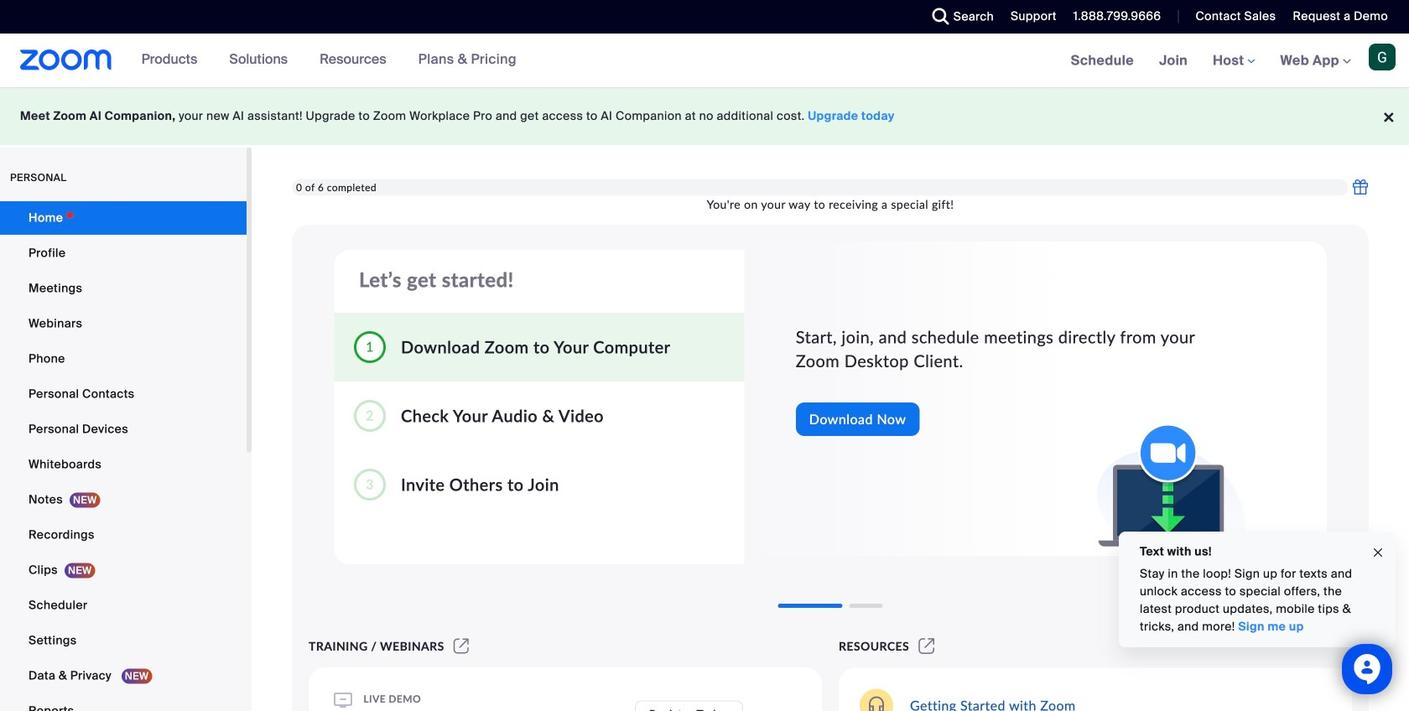 Task type: describe. For each thing, give the bounding box(es) containing it.
close image
[[1371, 543, 1385, 562]]

meetings navigation
[[1058, 34, 1409, 88]]

2 window new image from the left
[[916, 639, 937, 653]]

personal menu menu
[[0, 201, 247, 711]]



Task type: vqa. For each thing, say whether or not it's contained in the screenshot.
BANNER
yes



Task type: locate. For each thing, give the bounding box(es) containing it.
banner
[[0, 34, 1409, 88]]

window new image
[[451, 639, 471, 653], [916, 639, 937, 653]]

footer
[[0, 87, 1409, 145]]

profile picture image
[[1369, 44, 1396, 70]]

1 window new image from the left
[[451, 639, 471, 653]]

1 horizontal spatial window new image
[[916, 639, 937, 653]]

zoom logo image
[[20, 49, 112, 70]]

0 horizontal spatial window new image
[[451, 639, 471, 653]]

product information navigation
[[129, 34, 529, 87]]



